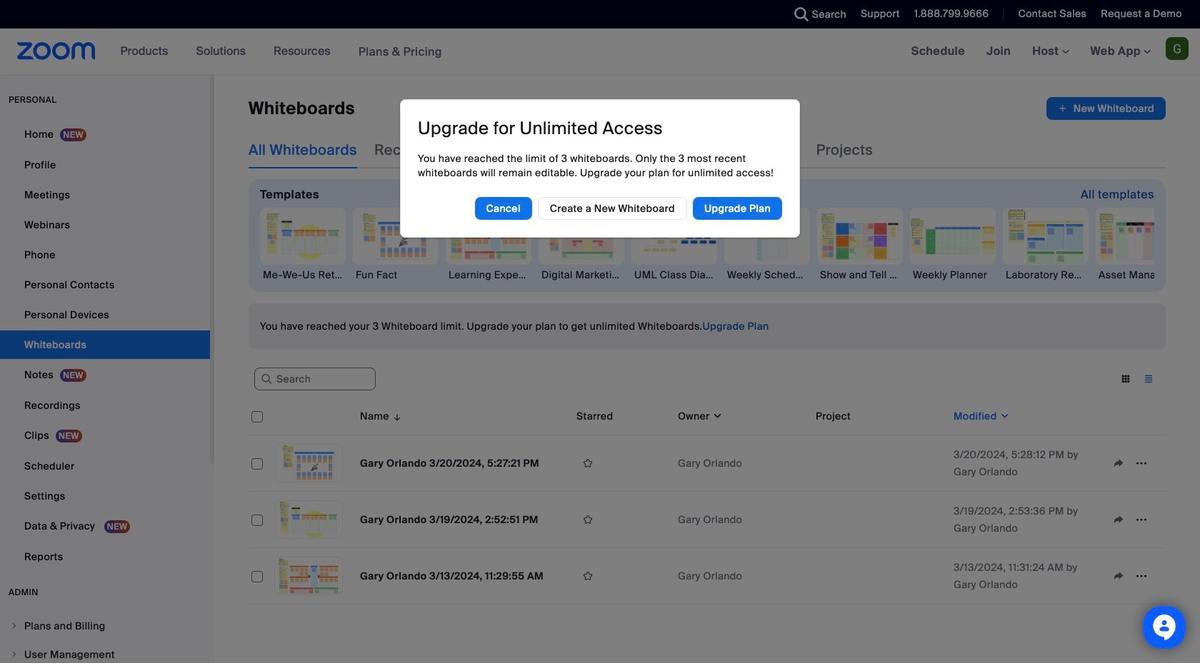 Task type: describe. For each thing, give the bounding box(es) containing it.
fun fact element
[[353, 268, 439, 282]]

show and tell with a twist element
[[817, 268, 903, 282]]

gary orlando 3/19/2024, 2:52:51 pm element
[[360, 514, 538, 526]]

personal menu menu
[[0, 120, 210, 573]]

thumbnail of gary orlando 3/20/2024, 5:27:21 pm image
[[275, 445, 342, 482]]

laboratory report element
[[1003, 268, 1089, 282]]

grid mode, not selected image
[[1114, 373, 1137, 386]]

Search text field
[[254, 368, 376, 391]]

weekly planner element
[[910, 268, 996, 282]]

admin menu menu
[[0, 613, 210, 664]]

arrow down image
[[389, 408, 402, 425]]

digital marketing canvas element
[[539, 268, 624, 282]]

application for gary orlando 3/20/2024, 5:27:21 pm element
[[576, 453, 666, 474]]

me-we-us retrospective element
[[260, 268, 346, 282]]

thumbnail of gary orlando 3/13/2024, 11:29:55 am image
[[275, 558, 342, 595]]

product information navigation
[[110, 29, 453, 75]]

zoom logo image
[[17, 42, 95, 60]]

gary orlando 3/20/2024, 5:27:21 pm element
[[360, 457, 539, 470]]



Task type: vqa. For each thing, say whether or not it's contained in the screenshot.
Weekly Planner Element
yes



Task type: locate. For each thing, give the bounding box(es) containing it.
heading
[[418, 117, 663, 140]]

gary orlando 3/13/2024, 11:29:55 am element
[[360, 570, 544, 583]]

list mode, selected image
[[1137, 373, 1160, 386]]

cell for 'gary orlando 3/19/2024, 2:52:51 pm' element "application"
[[810, 492, 948, 549]]

cell
[[810, 436, 948, 492], [810, 492, 948, 549], [810, 549, 948, 605]]

application for gary orlando 3/13/2024, 11:29:55 am element
[[576, 566, 666, 587]]

banner
[[0, 29, 1200, 75]]

dialog
[[400, 100, 800, 238]]

weekly schedule element
[[724, 268, 810, 282]]

asset management element
[[1096, 268, 1181, 282]]

application for 'gary orlando 3/19/2024, 2:52:51 pm' element
[[576, 509, 666, 531]]

2 cell from the top
[[810, 492, 948, 549]]

application
[[249, 398, 1166, 605], [576, 453, 666, 474], [576, 509, 666, 531], [576, 566, 666, 587]]

tabs of all whiteboard page tab list
[[249, 131, 873, 169]]

meetings navigation
[[900, 29, 1200, 75]]

cell for gary orlando 3/13/2024, 11:29:55 am element "application"
[[810, 549, 948, 605]]

learning experience canvas element
[[446, 268, 531, 282]]

thumbnail of gary orlando 3/19/2024, 2:52:51 pm image
[[275, 501, 342, 539]]

1 cell from the top
[[810, 436, 948, 492]]

uml class diagram element
[[631, 268, 717, 282]]

cell for "application" corresponding to gary orlando 3/20/2024, 5:27:21 pm element
[[810, 436, 948, 492]]

3 cell from the top
[[810, 549, 948, 605]]



